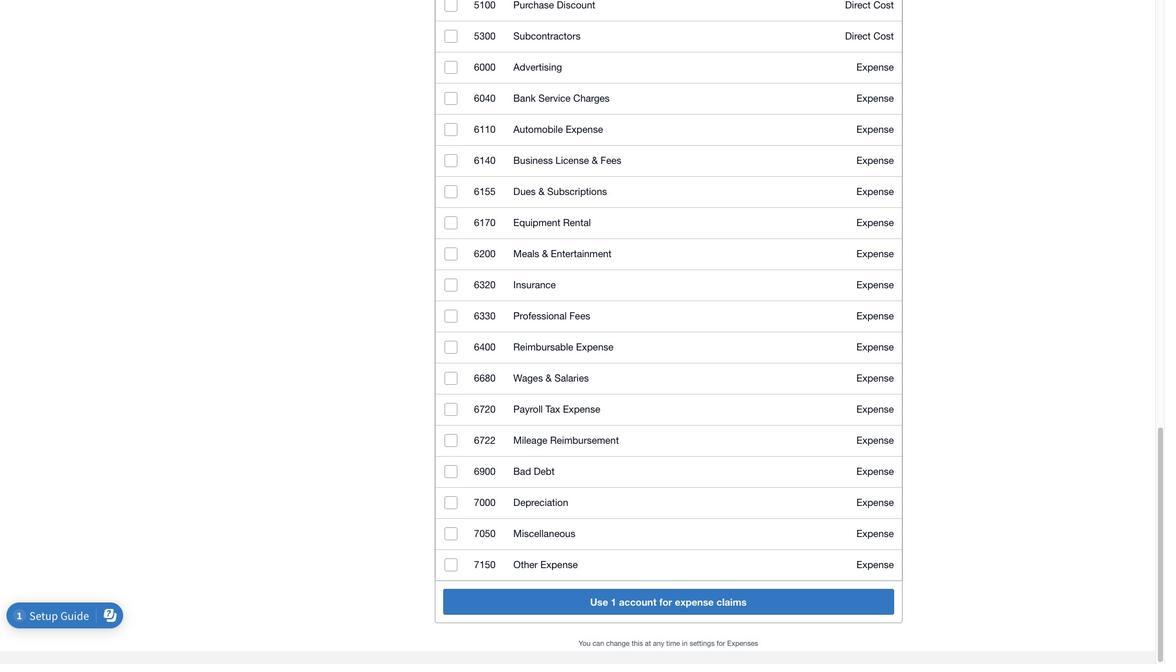 Task type: locate. For each thing, give the bounding box(es) containing it.
expense
[[675, 596, 714, 608]]

wages & salaries
[[514, 373, 589, 384]]

charges
[[574, 93, 610, 104]]

expense for miscellaneous
[[857, 528, 894, 539]]

reimbursable
[[514, 342, 574, 353]]

reimbursement
[[550, 435, 619, 446]]

fees right license
[[601, 155, 622, 166]]

dues
[[514, 186, 536, 197]]

fees
[[601, 155, 622, 166], [570, 310, 590, 322]]

expense
[[857, 62, 894, 73], [857, 93, 894, 104], [566, 124, 603, 135], [857, 124, 894, 135], [857, 155, 894, 166], [857, 186, 894, 197], [857, 217, 894, 228], [857, 248, 894, 259], [857, 279, 894, 290], [857, 310, 894, 322], [576, 342, 614, 353], [857, 342, 894, 353], [857, 373, 894, 384], [563, 404, 601, 415], [857, 404, 894, 415], [857, 435, 894, 446], [857, 466, 894, 477], [857, 497, 894, 508], [857, 528, 894, 539], [541, 559, 578, 570], [857, 559, 894, 570]]

0 horizontal spatial fees
[[570, 310, 590, 322]]

1 horizontal spatial for
[[717, 640, 725, 648]]

expense for equipment rental
[[857, 217, 894, 228]]

& right meals
[[542, 248, 548, 259]]

bad
[[514, 466, 531, 477]]

&
[[592, 155, 598, 166], [539, 186, 545, 197], [542, 248, 548, 259], [546, 373, 552, 384]]

settings
[[690, 640, 715, 648]]

6720
[[474, 404, 496, 415]]

equipment
[[514, 217, 561, 228]]

& right dues
[[539, 186, 545, 197]]

expense for professional fees
[[857, 310, 894, 322]]

6330
[[474, 310, 496, 322]]

& right license
[[592, 155, 598, 166]]

& right wages on the left of the page
[[546, 373, 552, 384]]

1
[[611, 596, 616, 608]]

for
[[659, 596, 672, 608], [717, 640, 725, 648]]

expense for insurance
[[857, 279, 894, 290]]

6155
[[474, 186, 496, 197]]

business license & fees
[[514, 155, 622, 166]]

service
[[539, 93, 571, 104]]

cost
[[874, 30, 894, 41]]

for right "account"
[[659, 596, 672, 608]]

insurance
[[514, 279, 556, 290]]

bank service charges
[[514, 93, 610, 104]]

business
[[514, 155, 553, 166]]

other
[[514, 559, 538, 570]]

6400
[[474, 342, 496, 353]]

expense for business license & fees
[[857, 155, 894, 166]]

0 vertical spatial fees
[[601, 155, 622, 166]]

fees up reimbursable expense
[[570, 310, 590, 322]]

mileage
[[514, 435, 548, 446]]

6000
[[474, 62, 496, 73]]

expense for advertising
[[857, 62, 894, 73]]

miscellaneous
[[514, 528, 576, 539]]

direct cost
[[845, 30, 894, 41]]

6680
[[474, 373, 496, 384]]

6722
[[474, 435, 496, 446]]

payroll tax expense
[[514, 404, 601, 415]]

expense for bad debt
[[857, 466, 894, 477]]

claims
[[717, 596, 747, 608]]

automobile expense
[[514, 124, 603, 135]]

for right settings
[[717, 640, 725, 648]]

7000
[[474, 497, 496, 508]]

6170
[[474, 217, 496, 228]]

expense for meals & entertainment
[[857, 248, 894, 259]]

6200
[[474, 248, 496, 259]]

7050
[[474, 528, 496, 539]]

0 vertical spatial for
[[659, 596, 672, 608]]

expense for payroll tax expense
[[857, 404, 894, 415]]

expense for automobile expense
[[857, 124, 894, 135]]

1 horizontal spatial fees
[[601, 155, 622, 166]]

professional fees
[[514, 310, 590, 322]]

entertainment
[[551, 248, 612, 259]]

any
[[653, 640, 665, 648]]



Task type: describe. For each thing, give the bounding box(es) containing it.
meals
[[514, 248, 540, 259]]

other expense
[[514, 559, 578, 570]]

can
[[593, 640, 604, 648]]

use
[[590, 596, 608, 608]]

payroll
[[514, 404, 543, 415]]

expense for wages & salaries
[[857, 373, 894, 384]]

automobile
[[514, 124, 563, 135]]

6900
[[474, 466, 496, 477]]

6320
[[474, 279, 496, 290]]

tax
[[546, 404, 560, 415]]

1 vertical spatial for
[[717, 640, 725, 648]]

expense for reimbursable expense
[[857, 342, 894, 353]]

6110
[[474, 124, 496, 135]]

rental
[[563, 217, 591, 228]]

account
[[619, 596, 657, 608]]

expense for other expense
[[857, 559, 894, 570]]

license
[[556, 155, 589, 166]]

& for subscriptions
[[539, 186, 545, 197]]

bank
[[514, 93, 536, 104]]

use 1 account for expense claims
[[590, 596, 747, 608]]

you
[[579, 640, 591, 648]]

direct
[[845, 30, 871, 41]]

debt
[[534, 466, 555, 477]]

reimbursable expense
[[514, 342, 614, 353]]

bad debt
[[514, 466, 555, 477]]

depreciation
[[514, 497, 569, 508]]

professional
[[514, 310, 567, 322]]

meals & entertainment
[[514, 248, 612, 259]]

this
[[632, 640, 643, 648]]

0 horizontal spatial for
[[659, 596, 672, 608]]

expenses
[[727, 640, 758, 648]]

expense for dues & subscriptions
[[857, 186, 894, 197]]

in
[[682, 640, 688, 648]]

you can change this at any time in settings for expenses
[[579, 640, 758, 648]]

equipment rental
[[514, 217, 591, 228]]

7150
[[474, 559, 496, 570]]

at
[[645, 640, 651, 648]]

& for salaries
[[546, 373, 552, 384]]

subcontractors
[[514, 30, 581, 41]]

expense for mileage reimbursement
[[857, 435, 894, 446]]

& for entertainment
[[542, 248, 548, 259]]

expense for bank service charges
[[857, 93, 894, 104]]

salaries
[[555, 373, 589, 384]]

advertising
[[514, 62, 562, 73]]

mileage reimbursement
[[514, 435, 619, 446]]

time
[[667, 640, 680, 648]]

6140
[[474, 155, 496, 166]]

expense for depreciation
[[857, 497, 894, 508]]

change
[[606, 640, 630, 648]]

dues & subscriptions
[[514, 186, 607, 197]]

6040
[[474, 93, 496, 104]]

1 vertical spatial fees
[[570, 310, 590, 322]]

subscriptions
[[547, 186, 607, 197]]

wages
[[514, 373, 543, 384]]

5300
[[474, 30, 496, 41]]



Task type: vqa. For each thing, say whether or not it's contained in the screenshot.
Cost
yes



